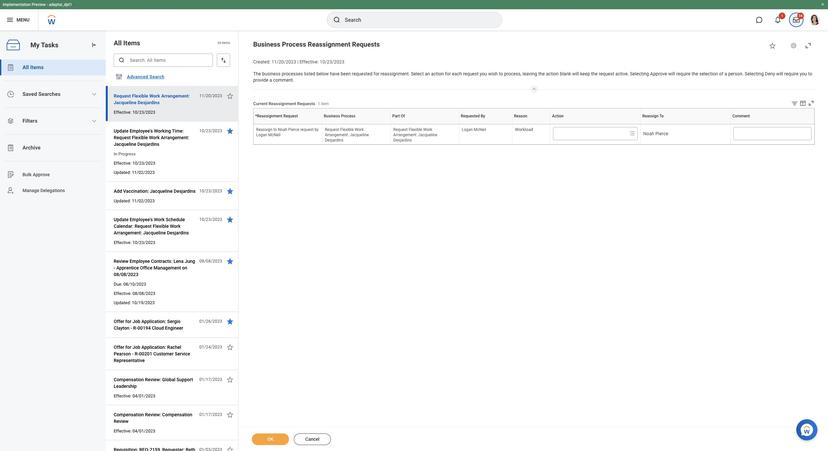 Task type: describe. For each thing, give the bounding box(es) containing it.
reassignment down current
[[257, 114, 283, 119]]

offer for offer for job application: sergio clayton ‎- r-00194 cloud engineer
[[114, 319, 124, 324]]

search image
[[118, 57, 125, 64]]

1 horizontal spatial a
[[725, 71, 728, 76]]

1 vertical spatial reassign
[[685, 124, 686, 124]]

1 horizontal spatial action
[[595, 124, 596, 124]]

1 horizontal spatial pierce
[[656, 131, 669, 136]]

star image for review employee contracts: lena jung - apprentice office management on 08/08/2023
[[226, 257, 234, 265]]

action button
[[595, 124, 597, 124]]

update employee's working time: request flexible work arrangement: jacqueline desjardins button
[[114, 127, 196, 148]]

bulk
[[23, 172, 32, 177]]

filters
[[23, 118, 38, 124]]

reassign to noah pierce request by logan mcneil element
[[256, 126, 319, 137]]

leaving
[[523, 71, 538, 76]]

saved searches
[[23, 91, 61, 97]]

chevron down image for filters
[[92, 118, 97, 124]]

- inside the "menu" banner
[[47, 2, 48, 7]]

comment.
[[273, 78, 294, 83]]

clipboard image
[[7, 64, 15, 71]]

saved
[[23, 91, 37, 97]]

manage delegations
[[23, 188, 65, 193]]

work inside update employee's working time: request flexible work arrangement: jacqueline desjardins
[[149, 135, 160, 140]]

review: for compensation
[[145, 412, 161, 418]]

1 horizontal spatial mcneil
[[474, 127, 487, 132]]

application: for customer
[[142, 345, 166, 350]]

updated: for update employee's working time: request flexible work arrangement: jacqueline desjardins
[[114, 170, 131, 175]]

arrangement: down business process
[[325, 133, 349, 137]]

0 vertical spatial 11/20/2023
[[272, 59, 296, 65]]

34 button
[[790, 13, 805, 27]]

chevron down image for saved searches
[[92, 92, 97, 97]]

job for 00194
[[133, 319, 140, 324]]

the
[[253, 71, 261, 76]]

2 horizontal spatial request flexible work arrangement: jacqueline desjardins
[[394, 127, 438, 143]]

add vaccination: jacqueline desjardins button
[[114, 187, 196, 195]]

by
[[315, 127, 319, 132]]

bulk approve link
[[0, 167, 106, 183]]

jacqueline down business process button
[[350, 133, 369, 137]]

review employee contracts: lena jung - apprentice office management on 08/08/2023
[[114, 259, 195, 277]]

0 horizontal spatial comment
[[733, 114, 751, 119]]

effective: 08/08/2023
[[114, 291, 155, 296]]

04/01/2023 for global
[[133, 394, 155, 399]]

04/01/2023 for compensation
[[133, 429, 155, 434]]

items
[[222, 41, 230, 45]]

the business processes listed below have been requested for reassignment. select an action for each request you wish to process, leaving the action blank will keep the request active. selecting approve will require the selection of a person. selecting deny will require you to provide a comment.
[[253, 71, 814, 83]]

10/19/2023
[[132, 300, 155, 305]]

1 horizontal spatial of
[[425, 124, 426, 124]]

2 will from the left
[[669, 71, 676, 76]]

employee's for flexible
[[130, 128, 153, 134]]

34 items
[[218, 41, 230, 45]]

implementation preview -   adeptai_dpt1
[[3, 2, 72, 7]]

reassign to noah pierce request by logan mcneil
[[256, 127, 319, 137]]

jacqueline down part of button
[[419, 133, 438, 137]]

0 horizontal spatial action
[[553, 114, 564, 119]]

notifications large image
[[775, 17, 782, 23]]

update employee's work schedule calendar: request flexible work arrangement: jacqueline desjardins
[[114, 217, 189, 236]]

arrangement: down part of
[[394, 133, 418, 137]]

part of
[[393, 114, 405, 119]]

prompts image
[[629, 129, 637, 137]]

desjardins inside add vaccination: jacqueline desjardins button
[[174, 189, 196, 194]]

offer for job application: sergio clayton ‎- r-00194 cloud engineer
[[114, 319, 183, 331]]

desjardins down business process
[[325, 138, 344, 143]]

profile logan mcneil image
[[810, 15, 821, 26]]

- inside review employee contracts: lena jung - apprentice office management on 08/08/2023
[[114, 265, 115, 271]]

jacqueline inside update employee's working time: request flexible work arrangement: jacqueline desjardins
[[114, 142, 136, 147]]

arrangement: down search
[[161, 93, 190, 99]]

sergio
[[167, 319, 181, 324]]

star image for update employee's working time: request flexible work arrangement: jacqueline desjardins
[[226, 127, 234, 135]]

archive
[[23, 145, 41, 151]]

customer
[[154, 351, 174, 357]]

star image for compensation review: compensation review
[[226, 411, 234, 419]]

clock check image
[[7, 90, 15, 98]]

review: for global
[[145, 377, 161, 383]]

keep
[[581, 71, 591, 76]]

global
[[162, 377, 176, 383]]

reassignment request business process part of requested by reason action reassign to comment
[[286, 124, 774, 124]]

work inside request flexible work arrangement: jacqueline desjardins button
[[149, 93, 160, 99]]

current
[[253, 101, 268, 106]]

ok
[[268, 437, 274, 442]]

1 selecting from the left
[[631, 71, 650, 76]]

desjardins inside request flexible work arrangement: jacqueline desjardins button
[[138, 100, 160, 105]]

all items inside item list element
[[114, 39, 140, 47]]

user plus image
[[7, 187, 15, 195]]

star image for effective: 10/23/2023
[[226, 92, 234, 100]]

lena
[[174, 259, 184, 264]]

progress
[[118, 152, 136, 157]]

pierce inside reassign to noah pierce request by logan mcneil
[[289, 127, 300, 132]]

2 11/02/2023 from the top
[[132, 199, 155, 203]]

working
[[154, 128, 171, 134]]

been
[[341, 71, 351, 76]]

0 vertical spatial reason
[[515, 114, 528, 119]]

review inside review employee contracts: lena jung - apprentice office management on 08/08/2023
[[114, 259, 129, 264]]

menu button
[[0, 9, 38, 30]]

part of button
[[424, 124, 426, 124]]

row element containing noah pierce
[[254, 125, 815, 145]]

leadership
[[114, 384, 137, 389]]

provide
[[253, 78, 269, 83]]

logan mcneil element
[[462, 126, 487, 132]]

1 vertical spatial a
[[270, 78, 272, 83]]

business process
[[324, 114, 356, 119]]

each
[[452, 71, 462, 76]]

created: 11/20/2023 | effective: 10/23/2023
[[253, 59, 345, 65]]

0 vertical spatial to
[[660, 114, 664, 119]]

noah pierce
[[644, 131, 669, 136]]

effective: 10/23/2023 for employee's
[[114, 240, 155, 245]]

listed
[[304, 71, 316, 76]]

0 vertical spatial of
[[401, 114, 405, 119]]

rename image
[[7, 171, 15, 179]]

1 inside button
[[782, 14, 784, 18]]

sort image
[[220, 57, 227, 64]]

2 horizontal spatial request
[[599, 71, 615, 76]]

my tasks element inside the "menu" banner
[[788, 13, 806, 27]]

advanced search
[[127, 74, 165, 79]]

work left schedule
[[154, 217, 165, 222]]

current reassignment requests 1 item
[[253, 101, 329, 106]]

compensation review: global support leadership button
[[114, 376, 196, 390]]

request inside reassign to noah pierce request by logan mcneil
[[301, 127, 314, 132]]

1 vertical spatial to
[[687, 124, 687, 124]]

1 horizontal spatial request
[[464, 71, 479, 76]]

request down configure image
[[114, 93, 131, 99]]

business process reassignment requests
[[253, 40, 380, 48]]

0 horizontal spatial part
[[393, 114, 400, 119]]

0 horizontal spatial by
[[481, 114, 486, 119]]

request up reassignment request button
[[284, 114, 298, 119]]

saved searches button
[[0, 86, 106, 102]]

0 vertical spatial 08/08/2023
[[199, 259, 222, 264]]

2 horizontal spatial process
[[357, 124, 358, 124]]

comment button
[[772, 124, 774, 124]]

review employee contracts: lena jung - apprentice office management on 08/08/2023 button
[[114, 257, 196, 279]]

‎- for pearson
[[132, 351, 134, 357]]

1 vertical spatial requests
[[297, 101, 315, 106]]

justify image
[[6, 16, 14, 24]]

update employee's working time: request flexible work arrangement: jacqueline desjardins
[[114, 128, 189, 147]]

business
[[262, 71, 281, 76]]

time:
[[172, 128, 184, 134]]

request inside update employee's work schedule calendar: request flexible work arrangement: jacqueline desjardins
[[135, 224, 152, 229]]

implementation
[[3, 2, 31, 7]]

star image for 01/24/2023
[[226, 343, 234, 351]]

mcneil inside reassign to noah pierce request by logan mcneil
[[268, 133, 281, 137]]

jung
[[185, 259, 195, 264]]

selection
[[700, 71, 719, 76]]

1 horizontal spatial comment
[[772, 124, 774, 124]]

1 horizontal spatial request flexible work arrangement: jacqueline desjardins
[[325, 127, 369, 143]]

08/10/2023
[[123, 282, 146, 287]]

for inside offer for job application: rachel pearson ‎- r-00201 customer service representative
[[126, 345, 131, 350]]

1 you from the left
[[480, 71, 488, 76]]

cancel button
[[294, 434, 331, 445]]

perspective image
[[7, 117, 15, 125]]

tasks
[[41, 41, 58, 49]]

process,
[[505, 71, 522, 76]]

chevron up image
[[531, 86, 539, 91]]

1 horizontal spatial to
[[499, 71, 504, 76]]

cloud
[[152, 326, 164, 331]]

work down part of button
[[424, 127, 433, 132]]

*
[[255, 114, 257, 119]]

click to view/edit grid preferences image
[[800, 100, 807, 107]]

reassign for reassign to
[[643, 114, 659, 119]]

process for business process
[[341, 114, 356, 119]]

business process button
[[355, 124, 358, 124]]

compensation review: compensation review button
[[114, 411, 196, 426]]

all items button
[[0, 60, 106, 75]]

business for business process
[[324, 114, 340, 119]]

reassign to button
[[685, 124, 687, 124]]

business for business process reassignment requests
[[253, 40, 281, 48]]

reassign for reassign to noah pierce request by logan mcneil
[[256, 127, 273, 132]]

for right requested at the top
[[374, 71, 380, 76]]

request up reassign to noah pierce request by logan mcneil element
[[288, 124, 290, 124]]

delegations
[[40, 188, 65, 193]]

calendar:
[[114, 224, 134, 229]]

menu banner
[[0, 0, 829, 30]]

reason button
[[531, 124, 532, 124]]

update for update employee's work schedule calendar: request flexible work arrangement: jacqueline desjardins
[[114, 217, 129, 222]]

2 request flexible work arrangement: jacqueline desjardins element from the left
[[394, 126, 438, 143]]

‎- for clayton
[[131, 326, 132, 331]]

flexible inside update employee's working time: request flexible work arrangement: jacqueline desjardins
[[132, 135, 148, 140]]

1 vertical spatial part
[[424, 124, 425, 124]]

star image for update employee's work schedule calendar: request flexible work arrangement: jacqueline desjardins
[[226, 216, 234, 224]]

3 will from the left
[[777, 71, 784, 76]]

compensation review: compensation review
[[114, 412, 193, 424]]

engineer
[[165, 326, 183, 331]]

workload
[[516, 127, 534, 132]]

updated: 10/19/2023
[[114, 300, 155, 305]]

work down schedule
[[170, 224, 181, 229]]

items inside item list element
[[123, 39, 140, 47]]

apprentice
[[116, 265, 139, 271]]

6 star image from the top
[[226, 446, 234, 451]]

1 the from the left
[[539, 71, 545, 76]]

below
[[317, 71, 329, 76]]



Task type: vqa. For each thing, say whether or not it's contained in the screenshot.


Task type: locate. For each thing, give the bounding box(es) containing it.
2 the from the left
[[592, 71, 598, 76]]

action
[[432, 71, 444, 76], [547, 71, 559, 76]]

0 vertical spatial update
[[114, 128, 129, 134]]

0 horizontal spatial request flexible work arrangement: jacqueline desjardins
[[114, 93, 190, 105]]

0 horizontal spatial requests
[[297, 101, 315, 106]]

star image for updated: 11/02/2023
[[226, 187, 234, 195]]

reassignment request button
[[286, 124, 290, 124]]

selecting left deny on the top right of page
[[746, 71, 765, 76]]

0 vertical spatial by
[[481, 114, 486, 119]]

process inside row element
[[341, 114, 356, 119]]

request flexible work arrangement: jacqueline desjardins element down part of button
[[394, 126, 438, 143]]

1 horizontal spatial to
[[687, 124, 687, 124]]

34 left "profile logan mcneil" "image"
[[800, 14, 803, 18]]

11/20/2023
[[272, 59, 296, 65], [199, 93, 222, 98]]

job up 00201
[[133, 345, 140, 350]]

1 vertical spatial job
[[133, 345, 140, 350]]

1 vertical spatial all
[[23, 64, 29, 70]]

by up requested by button
[[481, 114, 486, 119]]

0 horizontal spatial all
[[23, 64, 29, 70]]

|
[[298, 59, 299, 65]]

process for business process reassignment requests
[[282, 40, 306, 48]]

2 horizontal spatial business
[[355, 124, 356, 124]]

0 horizontal spatial 11/20/2023
[[199, 93, 222, 98]]

update up the calendar:
[[114, 217, 129, 222]]

34 for 34 items
[[218, 41, 221, 45]]

1 vertical spatial 08/08/2023
[[114, 272, 139, 277]]

jacqueline up in progress
[[114, 142, 136, 147]]

list
[[0, 60, 106, 199]]

1 vertical spatial employee's
[[130, 217, 153, 222]]

inbox large image
[[794, 17, 800, 23]]

pearson
[[114, 351, 131, 357]]

desjardins up schedule
[[174, 189, 196, 194]]

row element containing *
[[254, 109, 817, 124]]

review: down the compensation review: global support leadership
[[145, 412, 161, 418]]

chevron down image
[[92, 92, 97, 97], [92, 118, 97, 124]]

2 selecting from the left
[[746, 71, 765, 76]]

employee's inside update employee's working time: request flexible work arrangement: jacqueline desjardins
[[130, 128, 153, 134]]

1 vertical spatial logan
[[256, 133, 267, 137]]

jacqueline inside add vaccination: jacqueline desjardins button
[[150, 189, 173, 194]]

request right the calendar:
[[135, 224, 152, 229]]

business down the item
[[324, 114, 340, 119]]

active.
[[616, 71, 630, 76]]

processes
[[282, 71, 303, 76]]

1 star image from the top
[[226, 127, 234, 135]]

2 review: from the top
[[145, 412, 161, 418]]

require
[[677, 71, 691, 76], [785, 71, 799, 76]]

blank
[[560, 71, 572, 76]]

review: inside compensation review: compensation review
[[145, 412, 161, 418]]

r- inside offer for job application: rachel pearson ‎- r-00201 customer service representative
[[135, 351, 139, 357]]

2 vertical spatial 08/08/2023
[[133, 291, 155, 296]]

preview
[[32, 2, 46, 7]]

1 vertical spatial effective: 04/01/2023
[[114, 429, 155, 434]]

1 update from the top
[[114, 128, 129, 134]]

advanced
[[127, 74, 148, 79]]

support
[[177, 377, 193, 383]]

1 inside current reassignment requests 1 item
[[318, 102, 320, 106]]

toolbar
[[787, 100, 816, 108]]

jacqueline inside update employee's work schedule calendar: request flexible work arrangement: jacqueline desjardins
[[143, 230, 166, 236]]

1 horizontal spatial 11/20/2023
[[272, 59, 296, 65]]

for up pearson
[[126, 345, 131, 350]]

0 horizontal spatial noah
[[278, 127, 288, 132]]

request up in progress
[[114, 135, 131, 140]]

08/08/2023 inside review employee contracts: lena jung - apprentice office management on 08/08/2023
[[114, 272, 139, 277]]

review: inside the compensation review: global support leadership
[[145, 377, 161, 383]]

reassignment.
[[381, 71, 410, 76]]

application: inside offer for job application: sergio clayton ‎- r-00194 cloud engineer
[[142, 319, 166, 324]]

logan down *
[[256, 133, 267, 137]]

reassign
[[643, 114, 659, 119], [685, 124, 686, 124], [256, 127, 273, 132]]

1 vertical spatial fullscreen image
[[808, 100, 816, 107]]

3 updated: from the top
[[114, 300, 131, 305]]

desjardins down working
[[138, 142, 160, 147]]

my tasks element
[[788, 13, 806, 27], [0, 30, 106, 451]]

desjardins inside update employee's working time: request flexible work arrangement: jacqueline desjardins
[[138, 142, 160, 147]]

3 the from the left
[[692, 71, 699, 76]]

1 review from the top
[[114, 259, 129, 264]]

0 vertical spatial my tasks element
[[788, 13, 806, 27]]

0 vertical spatial reassign
[[643, 114, 659, 119]]

employee's up the calendar:
[[130, 217, 153, 222]]

34 inside item list element
[[218, 41, 221, 45]]

1 button
[[771, 13, 786, 27]]

1 horizontal spatial you
[[800, 71, 808, 76]]

1 horizontal spatial by
[[487, 124, 487, 124]]

effective: 10/23/2023 for flexible
[[114, 110, 155, 115]]

1 application: from the top
[[142, 319, 166, 324]]

selecting right active.
[[631, 71, 650, 76]]

1 review: from the top
[[145, 377, 161, 383]]

for inside offer for job application: sergio clayton ‎- r-00194 cloud engineer
[[126, 319, 131, 324]]

search image
[[333, 16, 341, 24]]

add
[[114, 189, 122, 194]]

employee's for request
[[130, 217, 153, 222]]

menu
[[17, 17, 30, 22]]

0 vertical spatial 04/01/2023
[[133, 394, 155, 399]]

1 horizontal spatial requests
[[352, 40, 380, 48]]

2 vertical spatial effective: 10/23/2023
[[114, 240, 155, 245]]

0 horizontal spatial business
[[253, 40, 281, 48]]

request flexible work arrangement: jacqueline desjardins button
[[114, 92, 196, 107]]

reassign to
[[643, 114, 664, 119]]

request left active.
[[599, 71, 615, 76]]

reason
[[515, 114, 528, 119], [531, 124, 532, 124]]

rachel
[[167, 345, 181, 350]]

review
[[114, 259, 129, 264], [114, 419, 129, 424]]

for left each
[[445, 71, 451, 76]]

effective: 10/23/2023 down "progress"
[[114, 161, 155, 166]]

2 horizontal spatial to
[[809, 71, 813, 76]]

to inside reassign to noah pierce request by logan mcneil
[[274, 127, 277, 132]]

2 effective: 04/01/2023 from the top
[[114, 429, 155, 434]]

request
[[464, 71, 479, 76], [599, 71, 615, 76], [301, 127, 314, 132]]

‎- up representative
[[132, 351, 134, 357]]

close environment banner image
[[822, 2, 826, 6]]

0 horizontal spatial 1
[[318, 102, 320, 106]]

person.
[[729, 71, 744, 76]]

01/17/2023
[[199, 377, 222, 382], [199, 412, 222, 417]]

in
[[114, 152, 117, 157]]

1 will from the left
[[573, 71, 580, 76]]

offer up clayton
[[114, 319, 124, 324]]

0 horizontal spatial approve
[[33, 172, 50, 177]]

arrangement: down time:
[[161, 135, 189, 140]]

1 row element from the top
[[254, 109, 817, 124]]

2 chevron down image from the top
[[92, 118, 97, 124]]

3 effective: 10/23/2023 from the top
[[114, 240, 155, 245]]

effective: 04/01/2023 for compensation review: compensation review
[[114, 429, 155, 434]]

1 horizontal spatial action
[[547, 71, 559, 76]]

noah right prompts "image"
[[644, 131, 655, 136]]

‎- inside offer for job application: rachel pearson ‎- r-00201 customer service representative
[[132, 351, 134, 357]]

pierce down reassignment request button
[[289, 127, 300, 132]]

all items inside button
[[23, 64, 44, 70]]

2 01/17/2023 from the top
[[199, 412, 222, 417]]

1 vertical spatial by
[[487, 124, 487, 124]]

job inside offer for job application: sergio clayton ‎- r-00194 cloud engineer
[[133, 319, 140, 324]]

update inside update employee's work schedule calendar: request flexible work arrangement: jacqueline desjardins
[[114, 217, 129, 222]]

you up the click to view/edit grid preferences icon
[[800, 71, 808, 76]]

update up in progress
[[114, 128, 129, 134]]

management
[[154, 265, 181, 271]]

noah inside reassign to noah pierce request by logan mcneil
[[278, 127, 288, 132]]

2 updated: 11/02/2023 from the top
[[114, 199, 155, 203]]

1 vertical spatial review:
[[145, 412, 161, 418]]

1 horizontal spatial noah
[[644, 131, 655, 136]]

1 offer from the top
[[114, 319, 124, 324]]

0 vertical spatial requested
[[461, 114, 480, 119]]

row element down reason button
[[254, 125, 815, 145]]

2 star image from the top
[[226, 216, 234, 224]]

employee
[[130, 259, 150, 264]]

request down part of
[[394, 127, 408, 132]]

search
[[150, 74, 165, 79]]

0 horizontal spatial requested
[[461, 114, 480, 119]]

mcneil down the * reassignment request on the left
[[268, 133, 281, 137]]

08/08/2023
[[199, 259, 222, 264], [114, 272, 139, 277], [133, 291, 155, 296]]

effective: 10/23/2023
[[114, 110, 155, 115], [114, 161, 155, 166], [114, 240, 155, 245]]

approve inside the business processes listed below have been requested for reassignment. select an action for each request you wish to process, leaving the action blank will keep the request active. selecting approve will require the selection of a person. selecting deny will require you to provide a comment.
[[651, 71, 668, 76]]

0 vertical spatial chevron down image
[[92, 92, 97, 97]]

2 updated: from the top
[[114, 199, 131, 203]]

effective: 04/01/2023 down compensation review: compensation review
[[114, 429, 155, 434]]

0 vertical spatial 34
[[800, 14, 803, 18]]

0 horizontal spatial request
[[301, 127, 314, 132]]

pierce
[[289, 127, 300, 132], [656, 131, 669, 136]]

select
[[411, 71, 424, 76]]

the right leaving
[[539, 71, 545, 76]]

action up reassignment request business process part of requested by reason action reassign to comment
[[553, 114, 564, 119]]

row element up the workload on the right
[[254, 109, 817, 124]]

0 horizontal spatial the
[[539, 71, 545, 76]]

0 vertical spatial updated:
[[114, 170, 131, 175]]

1 updated: from the top
[[114, 170, 131, 175]]

service
[[175, 351, 190, 357]]

1 horizontal spatial logan
[[462, 127, 473, 132]]

fullscreen image right gear image
[[805, 42, 813, 50]]

my tasks element containing my tasks
[[0, 30, 106, 451]]

updated: for review employee contracts: lena jung - apprentice office management on 08/08/2023
[[114, 300, 131, 305]]

for up clayton
[[126, 319, 131, 324]]

08/08/2023 right 'jung'
[[199, 259, 222, 264]]

01/17/2023 for compensation review: global support leadership
[[199, 377, 222, 382]]

review: left global
[[145, 377, 161, 383]]

representative
[[114, 358, 145, 363]]

manage delegations link
[[0, 183, 106, 199]]

0 vertical spatial r-
[[133, 326, 138, 331]]

arrangement:
[[161, 93, 190, 99], [325, 133, 349, 137], [394, 133, 418, 137], [161, 135, 189, 140], [114, 230, 142, 236]]

1 vertical spatial items
[[30, 64, 44, 70]]

review inside compensation review: compensation review
[[114, 419, 129, 424]]

- right preview
[[47, 2, 48, 7]]

request flexible work arrangement: jacqueline desjardins down search
[[114, 93, 190, 105]]

select to filter grid data image
[[792, 100, 799, 107]]

0 horizontal spatial to
[[274, 127, 277, 132]]

2 effective: 10/23/2023 from the top
[[114, 161, 155, 166]]

2 horizontal spatial will
[[777, 71, 784, 76]]

action right an
[[432, 71, 444, 76]]

0 horizontal spatial -
[[47, 2, 48, 7]]

r- up representative
[[135, 351, 139, 357]]

01/17/2023 for compensation review: compensation review
[[199, 412, 222, 417]]

effective: 04/01/2023 down leadership
[[114, 394, 155, 399]]

work down search
[[149, 93, 160, 99]]

offer for offer for job application: rachel pearson ‎- r-00201 customer service representative
[[114, 345, 124, 350]]

updated: 11/02/2023
[[114, 170, 155, 175], [114, 199, 155, 203]]

require right deny on the top right of page
[[785, 71, 799, 76]]

all inside item list element
[[114, 39, 122, 47]]

1 updated: 11/02/2023 from the top
[[114, 170, 155, 175]]

due:
[[114, 282, 122, 287]]

approve
[[651, 71, 668, 76], [33, 172, 50, 177]]

fullscreen image
[[805, 42, 813, 50], [808, 100, 816, 107]]

an
[[425, 71, 430, 76]]

application:
[[142, 319, 166, 324], [142, 345, 166, 350]]

update for update employee's working time: request flexible work arrangement: jacqueline desjardins
[[114, 128, 129, 134]]

ok button
[[252, 434, 289, 445]]

a down business
[[270, 78, 272, 83]]

0 vertical spatial requests
[[352, 40, 380, 48]]

business down business process
[[355, 124, 356, 124]]

request left by
[[301, 127, 314, 132]]

0 vertical spatial effective: 04/01/2023
[[114, 394, 155, 399]]

reassignment up the * reassignment request on the left
[[269, 101, 296, 106]]

0 vertical spatial effective: 10/23/2023
[[114, 110, 155, 115]]

0 vertical spatial -
[[47, 2, 48, 7]]

effective: 04/01/2023 for compensation review: global support leadership
[[114, 394, 155, 399]]

1 vertical spatial 01/17/2023
[[199, 412, 222, 417]]

logan inside reassign to noah pierce request by logan mcneil
[[256, 133, 267, 137]]

0 vertical spatial review
[[114, 259, 129, 264]]

my tasks
[[30, 41, 58, 49]]

star image for compensation review: global support leadership
[[226, 376, 234, 384]]

1 horizontal spatial part
[[424, 124, 425, 124]]

08/08/2023 down "apprentice"
[[114, 272, 139, 277]]

34 for 34
[[800, 14, 803, 18]]

r- for 00201
[[135, 351, 139, 357]]

advanced search button
[[124, 70, 167, 83]]

my
[[30, 41, 40, 49]]

1 horizontal spatial require
[[785, 71, 799, 76]]

04/01/2023
[[133, 394, 155, 399], [133, 429, 155, 434]]

0 vertical spatial review:
[[145, 377, 161, 383]]

item list element
[[106, 30, 239, 451]]

logan down requested by
[[462, 127, 473, 132]]

1 horizontal spatial my tasks element
[[788, 13, 806, 27]]

reassignment up reassign to noah pierce request by logan mcneil element
[[286, 124, 288, 124]]

1 vertical spatial ‎-
[[132, 351, 134, 357]]

1 job from the top
[[133, 319, 140, 324]]

2 vertical spatial business
[[355, 124, 356, 124]]

adeptai_dpt1
[[49, 2, 72, 7]]

11/02/2023 up vaccination:
[[132, 170, 155, 175]]

- left "apprentice"
[[114, 265, 115, 271]]

1 action from the left
[[432, 71, 444, 76]]

0 vertical spatial business
[[253, 40, 281, 48]]

request flexible work arrangement: jacqueline desjardins down part of button
[[394, 127, 438, 143]]

1 horizontal spatial request flexible work arrangement: jacqueline desjardins element
[[394, 126, 438, 143]]

application: up 00201
[[142, 345, 166, 350]]

reassign inside reassign to noah pierce request by logan mcneil
[[256, 127, 273, 132]]

employee's inside update employee's work schedule calendar: request flexible work arrangement: jacqueline desjardins
[[130, 217, 153, 222]]

01/26/2023
[[199, 319, 222, 324]]

Action field
[[554, 128, 627, 140]]

reassignment
[[308, 40, 351, 48], [269, 101, 296, 106], [257, 114, 283, 119], [286, 124, 288, 124]]

0 vertical spatial logan
[[462, 127, 473, 132]]

2 application: from the top
[[142, 345, 166, 350]]

clipboard image
[[7, 144, 15, 152]]

1 vertical spatial requested
[[485, 124, 486, 124]]

effective: 10/23/2023 down request flexible work arrangement: jacqueline desjardins button
[[114, 110, 155, 115]]

1 horizontal spatial 1
[[782, 14, 784, 18]]

offer inside offer for job application: sergio clayton ‎- r-00194 cloud engineer
[[114, 319, 124, 324]]

1 request flexible work arrangement: jacqueline desjardins element from the left
[[325, 126, 369, 143]]

mcneil
[[474, 127, 487, 132], [268, 133, 281, 137]]

2 require from the left
[[785, 71, 799, 76]]

2 04/01/2023 from the top
[[133, 429, 155, 434]]

1 vertical spatial business
[[324, 114, 340, 119]]

desjardins down part of
[[394, 138, 412, 143]]

offer inside offer for job application: rachel pearson ‎- r-00201 customer service representative
[[114, 345, 124, 350]]

request flexible work arrangement: jacqueline desjardins down business process button
[[325, 127, 369, 143]]

star image for 01/26/2023
[[226, 318, 234, 326]]

job for 00201
[[133, 345, 140, 350]]

1 vertical spatial comment
[[772, 124, 774, 124]]

updated: down in progress
[[114, 170, 131, 175]]

04/01/2023 down compensation review: compensation review
[[133, 429, 155, 434]]

2 job from the top
[[133, 345, 140, 350]]

offer up pearson
[[114, 345, 124, 350]]

vaccination:
[[123, 189, 149, 194]]

1 04/01/2023 from the top
[[133, 394, 155, 399]]

0 vertical spatial all
[[114, 39, 122, 47]]

1 vertical spatial update
[[114, 217, 129, 222]]

created:
[[253, 59, 271, 65]]

action
[[553, 114, 564, 119], [595, 124, 596, 124]]

list containing all items
[[0, 60, 106, 199]]

arrangement: down the calendar:
[[114, 230, 142, 236]]

1 require from the left
[[677, 71, 691, 76]]

11/02/2023 down vaccination:
[[132, 199, 155, 203]]

1 vertical spatial -
[[114, 265, 115, 271]]

1 vertical spatial my tasks element
[[0, 30, 106, 451]]

2 you from the left
[[800, 71, 808, 76]]

1 vertical spatial r-
[[135, 351, 139, 357]]

business
[[253, 40, 281, 48], [324, 114, 340, 119], [355, 124, 356, 124]]

1 vertical spatial row element
[[254, 125, 815, 145]]

the right keep
[[592, 71, 598, 76]]

effective: 10/23/2023 up "employee"
[[114, 240, 155, 245]]

1 right the notifications large icon
[[782, 14, 784, 18]]

compensation for compensation review: compensation review
[[114, 412, 144, 418]]

0 vertical spatial fullscreen image
[[805, 42, 813, 50]]

2 employee's from the top
[[130, 217, 153, 222]]

effective: 04/01/2023
[[114, 394, 155, 399], [114, 429, 155, 434]]

manage
[[23, 188, 39, 193]]

11/20/2023 inside item list element
[[199, 93, 222, 98]]

effective:
[[300, 59, 319, 65], [114, 110, 132, 115], [114, 161, 132, 166], [114, 240, 132, 245], [114, 291, 132, 296], [114, 394, 132, 399], [114, 429, 132, 434]]

compensation inside the compensation review: global support leadership
[[114, 377, 144, 383]]

1 vertical spatial 34
[[218, 41, 221, 45]]

requested by
[[461, 114, 486, 119]]

contracts:
[[151, 259, 173, 264]]

logan mcneil
[[462, 127, 487, 132]]

reason up the workload on the right
[[531, 124, 532, 124]]

request flexible work arrangement: jacqueline desjardins inside button
[[114, 93, 190, 105]]

configure image
[[115, 73, 123, 81]]

request flexible work arrangement: jacqueline desjardins element down business process button
[[325, 126, 369, 143]]

arrangement: inside update employee's work schedule calendar: request flexible work arrangement: jacqueline desjardins
[[114, 230, 142, 236]]

1 horizontal spatial 34
[[800, 14, 803, 18]]

1 effective: 04/01/2023 from the top
[[114, 394, 155, 399]]

00201
[[139, 351, 152, 357]]

reassignment down search icon
[[308, 40, 351, 48]]

mcneil down requested by button
[[474, 127, 487, 132]]

08/08/2023 up 10/19/2023
[[133, 291, 155, 296]]

1 horizontal spatial reason
[[531, 124, 532, 124]]

transformation import image
[[91, 42, 97, 48]]

update inside update employee's working time: request flexible work arrangement: jacqueline desjardins
[[114, 128, 129, 134]]

all
[[114, 39, 122, 47], [23, 64, 29, 70]]

application: inside offer for job application: rachel pearson ‎- r-00201 customer service representative
[[142, 345, 166, 350]]

0 horizontal spatial my tasks element
[[0, 30, 106, 451]]

‎- inside offer for job application: sergio clayton ‎- r-00194 cloud engineer
[[131, 326, 132, 331]]

1 chevron down image from the top
[[92, 92, 97, 97]]

items down my
[[30, 64, 44, 70]]

2 review from the top
[[114, 419, 129, 424]]

star image
[[769, 42, 777, 50], [226, 92, 234, 100], [226, 187, 234, 195], [226, 318, 234, 326], [226, 343, 234, 351]]

request inside update employee's working time: request flexible work arrangement: jacqueline desjardins
[[114, 135, 131, 140]]

job inside offer for job application: rachel pearson ‎- r-00201 customer service representative
[[133, 345, 140, 350]]

‎-
[[131, 326, 132, 331], [132, 351, 134, 357]]

Search: All Items text field
[[114, 54, 213, 67]]

jacqueline inside request flexible work arrangement: jacqueline desjardins button
[[114, 100, 137, 105]]

0 horizontal spatial of
[[401, 114, 405, 119]]

action left blank on the right of the page
[[547, 71, 559, 76]]

4 star image from the top
[[226, 376, 234, 384]]

request down business process
[[325, 127, 340, 132]]

all inside all items button
[[23, 64, 29, 70]]

compensation for compensation review: global support leadership
[[114, 377, 144, 383]]

r- for 00194
[[133, 326, 138, 331]]

0 vertical spatial approve
[[651, 71, 668, 76]]

pierce down "reassign to"
[[656, 131, 669, 136]]

flexible inside update employee's work schedule calendar: request flexible work arrangement: jacqueline desjardins
[[153, 224, 169, 229]]

updated: 11/02/2023 down vaccination:
[[114, 199, 155, 203]]

on
[[182, 265, 187, 271]]

1 vertical spatial reason
[[531, 124, 532, 124]]

application: for cloud
[[142, 319, 166, 324]]

desjardins inside update employee's work schedule calendar: request flexible work arrangement: jacqueline desjardins
[[167, 230, 189, 236]]

r- right clayton
[[133, 326, 138, 331]]

5 star image from the top
[[226, 411, 234, 419]]

0 vertical spatial application:
[[142, 319, 166, 324]]

request
[[114, 93, 131, 99], [284, 114, 298, 119], [288, 124, 290, 124], [325, 127, 340, 132], [394, 127, 408, 132], [114, 135, 131, 140], [135, 224, 152, 229]]

updated: down effective: 08/08/2023
[[114, 300, 131, 305]]

the
[[539, 71, 545, 76], [592, 71, 598, 76], [692, 71, 699, 76]]

items inside button
[[30, 64, 44, 70]]

1 vertical spatial 04/01/2023
[[133, 429, 155, 434]]

items
[[123, 39, 140, 47], [30, 64, 44, 70]]

2 action from the left
[[547, 71, 559, 76]]

0 vertical spatial 01/17/2023
[[199, 377, 222, 382]]

by
[[481, 114, 486, 119], [487, 124, 487, 124]]

3 star image from the top
[[226, 257, 234, 265]]

office
[[140, 265, 153, 271]]

reason up reassignment request business process part of requested by reason action reassign to comment
[[515, 114, 528, 119]]

r-
[[133, 326, 138, 331], [135, 351, 139, 357]]

in progress
[[114, 152, 136, 157]]

2 row element from the top
[[254, 125, 815, 145]]

34 inside "34" button
[[800, 14, 803, 18]]

0 vertical spatial items
[[123, 39, 140, 47]]

arrangement: inside update employee's working time: request flexible work arrangement: jacqueline desjardins
[[161, 135, 189, 140]]

1 01/17/2023 from the top
[[199, 377, 222, 382]]

r- inside offer for job application: sergio clayton ‎- r-00194 cloud engineer
[[133, 326, 138, 331]]

04/01/2023 down the compensation review: global support leadership
[[133, 394, 155, 399]]

work down business process button
[[355, 127, 364, 132]]

1 horizontal spatial approve
[[651, 71, 668, 76]]

by up logan mcneil element
[[487, 124, 487, 124]]

2 vertical spatial process
[[357, 124, 358, 124]]

to
[[499, 71, 504, 76], [809, 71, 813, 76], [274, 127, 277, 132]]

work down working
[[149, 135, 160, 140]]

requested
[[352, 71, 373, 76]]

2 offer from the top
[[114, 345, 124, 350]]

1 employee's from the top
[[130, 128, 153, 134]]

all items right clipboard image
[[23, 64, 44, 70]]

1 left the item
[[318, 102, 320, 106]]

1 11/02/2023 from the top
[[132, 170, 155, 175]]

requested by button
[[485, 124, 487, 124]]

request flexible work arrangement: jacqueline desjardins element
[[325, 126, 369, 143], [394, 126, 438, 143]]

0 horizontal spatial require
[[677, 71, 691, 76]]

2 horizontal spatial reassign
[[685, 124, 686, 124]]

0 horizontal spatial to
[[660, 114, 664, 119]]

2 update from the top
[[114, 217, 129, 222]]

all right clipboard image
[[23, 64, 29, 70]]

comment
[[733, 114, 751, 119], [772, 124, 774, 124]]

1 vertical spatial mcneil
[[268, 133, 281, 137]]

fullscreen image right the click to view/edit grid preferences icon
[[808, 100, 816, 107]]

archive button
[[0, 140, 106, 156]]

row element
[[254, 109, 817, 124], [254, 125, 815, 145]]

a right of
[[725, 71, 728, 76]]

job
[[133, 319, 140, 324], [133, 345, 140, 350]]

my tasks element containing 34
[[788, 13, 806, 27]]

compensation review: global support leadership
[[114, 377, 193, 389]]

logan
[[462, 127, 473, 132], [256, 133, 267, 137]]

gear image
[[791, 42, 798, 49]]

Search Workday  search field
[[345, 13, 489, 27]]

you left wish
[[480, 71, 488, 76]]

1 effective: 10/23/2023 from the top
[[114, 110, 155, 115]]

star image
[[226, 127, 234, 135], [226, 216, 234, 224], [226, 257, 234, 265], [226, 376, 234, 384], [226, 411, 234, 419], [226, 446, 234, 451]]



